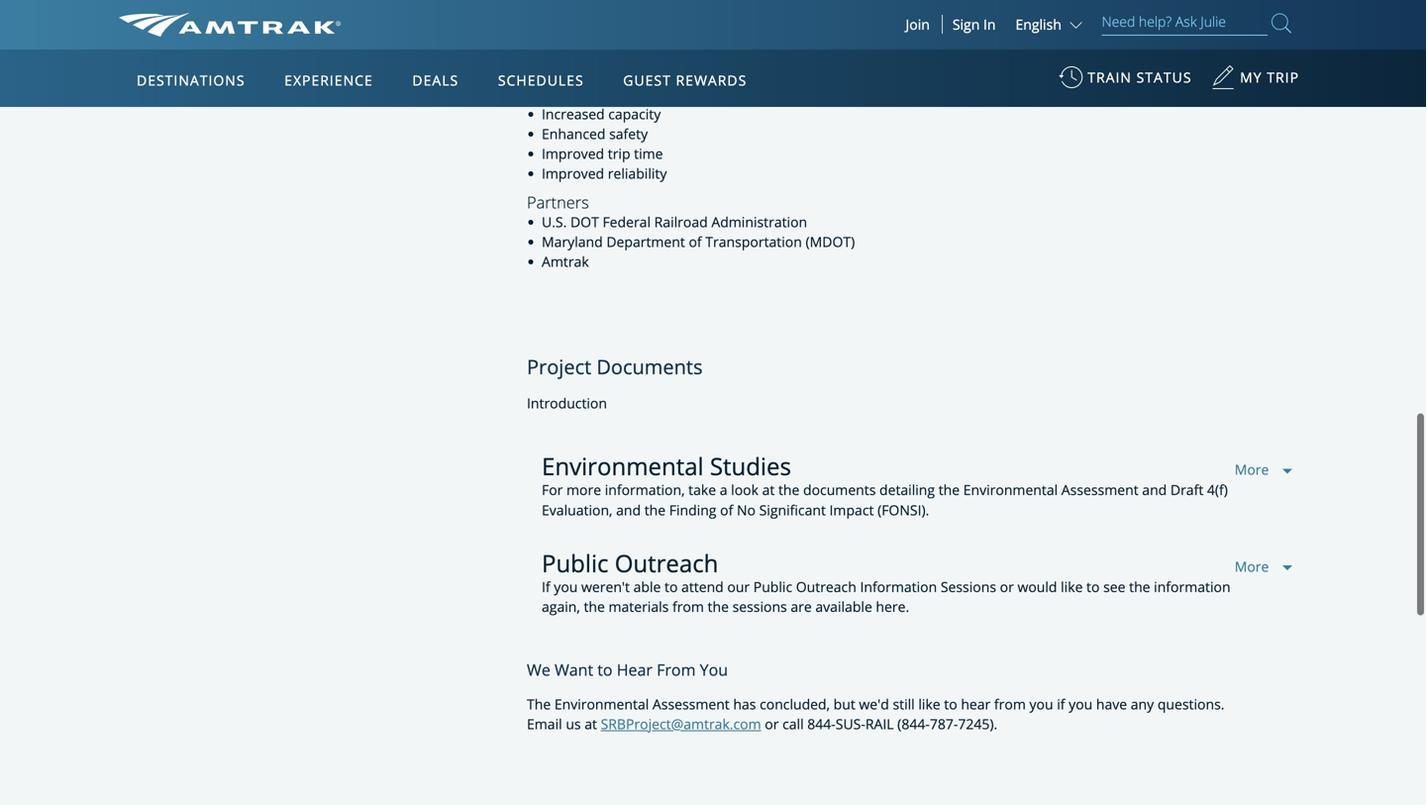 Task type: describe. For each thing, give the bounding box(es) containing it.
railroad
[[654, 213, 708, 231]]

from
[[657, 659, 696, 681]]

questions.
[[1158, 695, 1225, 714]]

materials
[[609, 597, 669, 616]]

at inside the environmental assessment has concluded, but we'd still like to hear from you if you have any questions. email us at srbproject@amtrak.com or call 844-sus-rail (844-787-7245).
[[585, 715, 597, 733]]

able
[[634, 577, 661, 596]]

a
[[720, 481, 728, 500]]

more inside "public outreach if you weren't able to attend our public outreach information sessions or would like to see the information again, the materials from the sessions are available here. more"
[[1235, 557, 1269, 576]]

srbproject@amtrak.com link
[[601, 715, 762, 733]]

information
[[860, 577, 937, 596]]

at inside environmental studies for more information, take a look at the documents detailing the environmental assessment and draft 4(f) evaluation, and the finding of no significant impact (fonsi). more
[[762, 481, 775, 500]]

u.s.
[[542, 213, 567, 231]]

my trip button
[[1212, 58, 1300, 107]]

(fonsi).
[[878, 501, 930, 519]]

to right able
[[665, 577, 678, 596]]

we
[[527, 659, 551, 681]]

from inside "public outreach if you weren't able to attend our public outreach information sessions or would like to see the information again, the materials from the sessions are available here. more"
[[673, 597, 704, 616]]

guest rewards
[[623, 71, 747, 90]]

more button for public outreach
[[1235, 550, 1293, 617]]

experience button
[[277, 53, 381, 108]]

but
[[834, 695, 856, 714]]

hear
[[617, 659, 653, 681]]

benefits
[[527, 84, 586, 106]]

time
[[634, 144, 663, 163]]

2 improved from the top
[[542, 164, 604, 183]]

from inside the environmental assessment has concluded, but we'd still like to hear from you if you have any questions. email us at srbproject@amtrak.com or call 844-sus-rail (844-787-7245).
[[995, 695, 1026, 714]]

we'd
[[859, 695, 889, 714]]

english button
[[1016, 15, 1087, 34]]

in
[[984, 15, 996, 34]]

email
[[527, 715, 562, 733]]

has
[[733, 695, 756, 714]]

enhanced
[[542, 125, 606, 143]]

destinations
[[137, 71, 245, 90]]

take
[[689, 481, 716, 500]]

sessions
[[733, 597, 787, 616]]

status
[[1137, 68, 1192, 87]]

rewards
[[676, 71, 747, 90]]

would
[[1018, 577, 1058, 596]]

environmental studies for more information, take a look at the documents detailing the environmental assessment and draft 4(f) evaluation, and the finding of no significant impact (fonsi). more
[[542, 450, 1273, 519]]

department
[[607, 232, 685, 251]]

call
[[783, 715, 804, 733]]

my trip
[[1241, 68, 1300, 87]]

more button for environmental studies
[[1235, 453, 1293, 520]]

train status link
[[1059, 58, 1192, 107]]

experience
[[285, 71, 373, 90]]

banner containing join
[[0, 0, 1427, 457]]

guest
[[623, 71, 672, 90]]

1 horizontal spatial public
[[754, 577, 793, 596]]

(mdot)
[[806, 232, 855, 251]]

you
[[700, 659, 728, 681]]

(844-
[[898, 715, 930, 733]]

again,
[[542, 597, 580, 616]]

join button
[[894, 15, 943, 34]]

information
[[1154, 577, 1231, 596]]

are
[[791, 597, 812, 616]]

project
[[527, 353, 592, 381]]

1 horizontal spatial outreach
[[796, 577, 857, 596]]

here.
[[876, 597, 910, 616]]

the up the significant
[[779, 481, 800, 500]]

weren't
[[582, 577, 630, 596]]

our
[[728, 577, 750, 596]]

reliability
[[608, 164, 667, 183]]

or inside the environmental assessment has concluded, but we'd still like to hear from you if you have any questions. email us at srbproject@amtrak.com or call 844-sus-rail (844-787-7245).
[[765, 715, 779, 733]]

sus-
[[836, 715, 866, 733]]

finding
[[669, 501, 717, 519]]

draft
[[1171, 481, 1204, 500]]

dot
[[571, 213, 599, 231]]

environmental studies element
[[542, 450, 1235, 483]]

the down information,
[[645, 501, 666, 519]]

transportation
[[706, 232, 802, 251]]

federal
[[603, 213, 651, 231]]

my
[[1241, 68, 1263, 87]]

detailing
[[880, 481, 935, 500]]

deals button
[[405, 53, 467, 108]]

sessions
[[941, 577, 997, 596]]

any
[[1131, 695, 1154, 714]]

like inside "public outreach if you weren't able to attend our public outreach information sessions or would like to see the information again, the materials from the sessions are available here. more"
[[1061, 577, 1083, 596]]

we want to hear from you
[[527, 659, 728, 681]]

look
[[731, 481, 759, 500]]

sign in
[[953, 15, 996, 34]]

of inside environmental studies for more information, take a look at the documents detailing the environmental assessment and draft 4(f) evaluation, and the finding of no significant impact (fonsi). more
[[720, 501, 733, 519]]

significant
[[759, 501, 826, 519]]

studies
[[710, 450, 791, 483]]

introduction
[[527, 394, 607, 413]]

more
[[567, 481, 601, 500]]



Task type: locate. For each thing, give the bounding box(es) containing it.
1 horizontal spatial assessment
[[1062, 481, 1139, 500]]

or inside "public outreach if you weren't able to attend our public outreach information sessions or would like to see the information again, the materials from the sessions are available here. more"
[[1000, 577, 1014, 596]]

Please enter your search item search field
[[1102, 10, 1268, 36]]

environmental
[[542, 450, 704, 483], [964, 481, 1058, 500], [555, 695, 649, 714]]

more button
[[1235, 453, 1293, 520], [1235, 550, 1293, 617]]

like right would
[[1061, 577, 1083, 596]]

of down railroad
[[689, 232, 702, 251]]

and left draft
[[1143, 481, 1167, 500]]

if
[[1057, 695, 1066, 714]]

trip
[[608, 144, 631, 163]]

the down attend
[[708, 597, 729, 616]]

0 horizontal spatial at
[[585, 715, 597, 733]]

outreach
[[615, 547, 719, 579], [796, 577, 857, 596]]

1 horizontal spatial or
[[1000, 577, 1014, 596]]

hear
[[961, 695, 991, 714]]

application
[[193, 165, 668, 443]]

0 vertical spatial or
[[1000, 577, 1014, 596]]

assessment left draft
[[1062, 481, 1139, 500]]

improved up partners on the top of the page
[[542, 164, 604, 183]]

for
[[542, 481, 563, 500]]

1 improved from the top
[[542, 144, 604, 163]]

844-
[[808, 715, 836, 733]]

2 horizontal spatial you
[[1069, 695, 1093, 714]]

increased
[[542, 105, 605, 123]]

the
[[779, 481, 800, 500], [939, 481, 960, 500], [645, 501, 666, 519], [1130, 577, 1151, 596], [584, 597, 605, 616], [708, 597, 729, 616]]

search icon image
[[1272, 9, 1292, 37]]

0 horizontal spatial assessment
[[653, 695, 730, 714]]

1 horizontal spatial from
[[995, 695, 1026, 714]]

assessment inside the environmental assessment has concluded, but we'd still like to hear from you if you have any questions. email us at srbproject@amtrak.com or call 844-sus-rail (844-787-7245).
[[653, 695, 730, 714]]

like up 787-
[[919, 695, 941, 714]]

public outreach if you weren't able to attend our public outreach information sessions or would like to see the information again, the materials from the sessions are available here. more
[[542, 547, 1273, 616]]

1 vertical spatial assessment
[[653, 695, 730, 714]]

1 vertical spatial and
[[616, 501, 641, 519]]

0 horizontal spatial you
[[554, 577, 578, 596]]

amtrak
[[542, 252, 589, 271]]

no
[[737, 501, 756, 519]]

at
[[762, 481, 775, 500], [585, 715, 597, 733]]

see
[[1104, 577, 1126, 596]]

documents
[[803, 481, 876, 500]]

information,
[[605, 481, 685, 500]]

more button right the information
[[1235, 550, 1293, 617]]

0 vertical spatial of
[[689, 232, 702, 251]]

to inside the environmental assessment has concluded, but we'd still like to hear from you if you have any questions. email us at srbproject@amtrak.com or call 844-sus-rail (844-787-7245).
[[944, 695, 958, 714]]

1 vertical spatial or
[[765, 715, 779, 733]]

more button right the 4(f)
[[1235, 453, 1293, 520]]

administration
[[712, 213, 808, 231]]

1 vertical spatial of
[[720, 501, 733, 519]]

if
[[542, 577, 550, 596]]

more inside environmental studies for more information, take a look at the documents detailing the environmental assessment and draft 4(f) evaluation, and the finding of no significant impact (fonsi). more
[[1235, 460, 1269, 479]]

public up sessions
[[754, 577, 793, 596]]

or left call
[[765, 715, 779, 733]]

0 horizontal spatial from
[[673, 597, 704, 616]]

assessment inside environmental studies for more information, take a look at the documents detailing the environmental assessment and draft 4(f) evaluation, and the finding of no significant impact (fonsi). more
[[1062, 481, 1139, 500]]

srbproject@amtrak.com
[[601, 715, 762, 733]]

capacity
[[609, 105, 661, 123]]

to left "hear"
[[598, 659, 613, 681]]

1 more button from the top
[[1235, 453, 1293, 520]]

improved down enhanced at top left
[[542, 144, 604, 163]]

regions map image
[[193, 165, 668, 443]]

7245).
[[958, 715, 998, 733]]

1 more from the top
[[1235, 460, 1269, 479]]

at right look on the bottom of the page
[[762, 481, 775, 500]]

0 vertical spatial more
[[1235, 460, 1269, 479]]

0 vertical spatial more button
[[1235, 453, 1293, 520]]

1 horizontal spatial and
[[1143, 481, 1167, 500]]

or left would
[[1000, 577, 1014, 596]]

to left see
[[1087, 577, 1100, 596]]

1 vertical spatial at
[[585, 715, 597, 733]]

like inside the environmental assessment has concluded, but we'd still like to hear from you if you have any questions. email us at srbproject@amtrak.com or call 844-sus-rail (844-787-7245).
[[919, 695, 941, 714]]

and down information,
[[616, 501, 641, 519]]

english
[[1016, 15, 1062, 34]]

join
[[906, 15, 930, 34]]

4(f)
[[1208, 481, 1228, 500]]

0 vertical spatial from
[[673, 597, 704, 616]]

sign in button
[[953, 15, 996, 34]]

trip
[[1267, 68, 1300, 87]]

deals
[[413, 71, 459, 90]]

project documents
[[527, 353, 703, 381]]

0 vertical spatial assessment
[[1062, 481, 1139, 500]]

1 horizontal spatial of
[[720, 501, 733, 519]]

application inside banner
[[193, 165, 668, 443]]

safety
[[609, 125, 648, 143]]

schedules link
[[490, 50, 592, 107]]

banner
[[0, 0, 1427, 457]]

environmental inside the environmental assessment has concluded, but we'd still like to hear from you if you have any questions. email us at srbproject@amtrak.com or call 844-sus-rail (844-787-7245).
[[555, 695, 649, 714]]

outreach up materials
[[615, 547, 719, 579]]

the right detailing on the right bottom of the page
[[939, 481, 960, 500]]

us
[[566, 715, 581, 733]]

amtrak image
[[119, 13, 341, 37]]

still
[[893, 695, 915, 714]]

0 vertical spatial and
[[1143, 481, 1167, 500]]

outreach up available on the bottom right of the page
[[796, 577, 857, 596]]

public up again,
[[542, 547, 609, 579]]

1 vertical spatial from
[[995, 695, 1026, 714]]

destinations button
[[129, 53, 253, 108]]

the environmental assessment has concluded, but we'd still like to hear from you if you have any questions. email us at srbproject@amtrak.com or call 844-sus-rail (844-787-7245).
[[527, 695, 1225, 733]]

1 vertical spatial improved
[[542, 164, 604, 183]]

improved
[[542, 144, 604, 163], [542, 164, 604, 183]]

concluded,
[[760, 695, 830, 714]]

the right see
[[1130, 577, 1151, 596]]

1 horizontal spatial at
[[762, 481, 775, 500]]

benefits increased capacity enhanced safety improved trip time improved reliability partners u.s. dot federal railroad administration maryland department of transportation (mdot) amtrak
[[527, 84, 855, 271]]

the down weren't
[[584, 597, 605, 616]]

0 vertical spatial at
[[762, 481, 775, 500]]

have
[[1097, 695, 1128, 714]]

available
[[816, 597, 873, 616]]

want
[[555, 659, 594, 681]]

public outreach element
[[542, 547, 1235, 579]]

you inside "public outreach if you weren't able to attend our public outreach information sessions or would like to see the information again, the materials from the sessions are available here. more"
[[554, 577, 578, 596]]

1 vertical spatial more
[[1235, 557, 1269, 576]]

1 horizontal spatial like
[[1061, 577, 1083, 596]]

sign
[[953, 15, 980, 34]]

of inside benefits increased capacity enhanced safety improved trip time improved reliability partners u.s. dot federal railroad administration maryland department of transportation (mdot) amtrak
[[689, 232, 702, 251]]

to
[[665, 577, 678, 596], [1087, 577, 1100, 596], [598, 659, 613, 681], [944, 695, 958, 714]]

rail
[[866, 715, 894, 733]]

0 horizontal spatial like
[[919, 695, 941, 714]]

0 horizontal spatial of
[[689, 232, 702, 251]]

0 horizontal spatial and
[[616, 501, 641, 519]]

schedules
[[498, 71, 584, 90]]

0 vertical spatial improved
[[542, 144, 604, 163]]

train status
[[1088, 68, 1192, 87]]

2 more button from the top
[[1235, 550, 1293, 617]]

0 horizontal spatial outreach
[[615, 547, 719, 579]]

2 more from the top
[[1235, 557, 1269, 576]]

from down attend
[[673, 597, 704, 616]]

0 vertical spatial like
[[1061, 577, 1083, 596]]

of left no in the bottom right of the page
[[720, 501, 733, 519]]

guest rewards button
[[615, 53, 755, 108]]

0 horizontal spatial public
[[542, 547, 609, 579]]

1 vertical spatial like
[[919, 695, 941, 714]]

partners
[[527, 191, 589, 214]]

787-
[[930, 715, 958, 733]]

1 vertical spatial more button
[[1235, 550, 1293, 617]]

the
[[527, 695, 551, 714]]

at right us
[[585, 715, 597, 733]]

1 horizontal spatial you
[[1030, 695, 1054, 714]]

assessment up the srbproject@amtrak.com link
[[653, 695, 730, 714]]

impact
[[830, 501, 874, 519]]

attend
[[682, 577, 724, 596]]

like
[[1061, 577, 1083, 596], [919, 695, 941, 714]]

to up 787-
[[944, 695, 958, 714]]

documents
[[597, 353, 703, 381]]

0 horizontal spatial or
[[765, 715, 779, 733]]

from right hear
[[995, 695, 1026, 714]]

evaluation,
[[542, 501, 613, 519]]



Task type: vqa. For each thing, say whether or not it's contained in the screenshot.
left Enjoy
no



